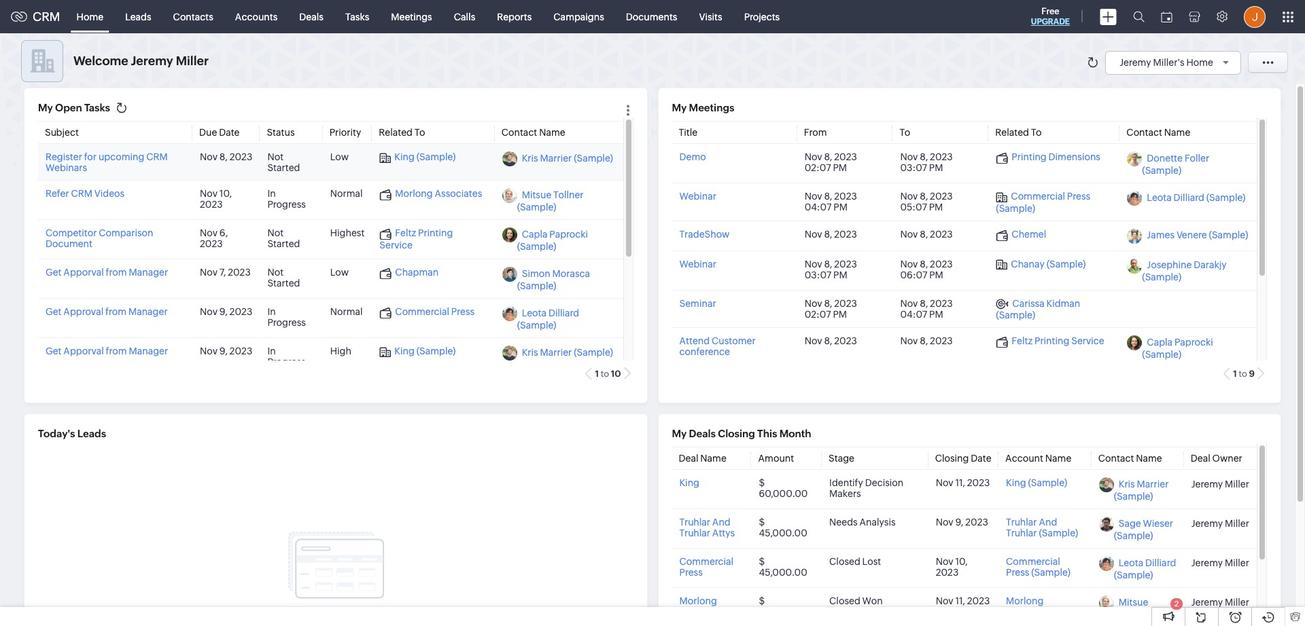 Task type: describe. For each thing, give the bounding box(es) containing it.
truhlar and truhlar attys
[[679, 518, 735, 539]]

this
[[757, 428, 777, 440]]

1 horizontal spatial morlong associates
[[679, 596, 727, 618]]

my meetings
[[672, 102, 734, 114]]

1 related to from the left
[[379, 127, 425, 138]]

7,
[[219, 267, 226, 278]]

josephine darakjy (sample)
[[1142, 260, 1227, 283]]

closed won
[[829, 596, 883, 607]]

press inside commercial press
[[679, 568, 703, 579]]

commercial down attys
[[679, 557, 734, 568]]

kris marrier (sample) for low
[[522, 153, 613, 164]]

closed for closed won
[[829, 596, 860, 607]]

(sample) inside kris marrier (sample)
[[1114, 492, 1153, 503]]

2 vertical spatial nov 9, 2023
[[936, 518, 988, 528]]

commercial down the truhlar and truhlar (sample) link
[[1006, 557, 1060, 568]]

marrier for low
[[540, 153, 572, 164]]

0 horizontal spatial leads
[[77, 428, 106, 440]]

miller for king (sample)
[[1225, 479, 1249, 490]]

identify decision makers
[[829, 478, 904, 500]]

1 vertical spatial capla
[[1147, 337, 1173, 348]]

1 horizontal spatial associates
[[679, 607, 727, 618]]

kris marrier (sample) for nov 11, 2023
[[1114, 479, 1169, 503]]

(sample) inside truhlar and truhlar (sample)
[[1039, 528, 1078, 539]]

jeremy miller's home
[[1120, 57, 1213, 68]]

carissa kidman (sample)
[[996, 298, 1080, 321]]

from for normal
[[105, 307, 126, 318]]

get apporval from manager for nov 9, 2023
[[46, 346, 168, 357]]

0 vertical spatial home
[[77, 11, 103, 22]]

1 horizontal spatial feltz printing service
[[1012, 336, 1104, 347]]

1 vertical spatial 04:07
[[900, 309, 927, 320]]

webinar for nov 8, 2023 03:07 pm
[[679, 259, 716, 270]]

2 related to from the left
[[995, 127, 1042, 138]]

1 horizontal spatial crm
[[71, 189, 92, 199]]

nov 9, 2023 for get apporval from manager
[[200, 346, 252, 357]]

king link
[[679, 478, 699, 489]]

$ for king
[[759, 478, 765, 489]]

attend customer conference link
[[679, 336, 756, 358]]

1 vertical spatial closing
[[935, 454, 969, 465]]

search element
[[1125, 0, 1153, 33]]

deal for deal name
[[679, 454, 698, 465]]

35,000.00
[[759, 607, 807, 618]]

chemel
[[1012, 229, 1046, 240]]

1 vertical spatial morlong associates link
[[679, 596, 727, 618]]

subject link
[[45, 127, 79, 138]]

comparison
[[99, 228, 153, 239]]

chemel link
[[996, 229, 1046, 241]]

webinar link for 04:07
[[679, 191, 716, 202]]

started for nov 6, 2023
[[267, 239, 300, 250]]

to link
[[900, 127, 910, 138]]

amount link
[[758, 454, 794, 465]]

0 vertical spatial commercial press link
[[380, 307, 475, 319]]

2 to from the left
[[900, 127, 910, 138]]

1 horizontal spatial nov 10, 2023
[[936, 557, 968, 579]]

nov inside 'nov 6, 2023'
[[200, 228, 218, 239]]

accounts
[[235, 11, 278, 22]]

service inside feltz printing service
[[380, 240, 413, 251]]

1 for name
[[1233, 369, 1237, 380]]

manager for low
[[129, 267, 168, 278]]

account
[[1005, 454, 1043, 465]]

to for first related to link from right
[[1031, 127, 1042, 138]]

0 horizontal spatial feltz printing service link
[[380, 228, 453, 251]]

contact name for account name
[[1098, 454, 1162, 465]]

1 vertical spatial meetings
[[689, 102, 734, 114]]

king (sample) for low
[[395, 152, 456, 163]]

0 horizontal spatial feltz printing service
[[380, 228, 453, 251]]

0 horizontal spatial associates
[[435, 189, 482, 199]]

0 horizontal spatial closing
[[718, 428, 755, 440]]

reports
[[497, 11, 532, 22]]

02:07 for nov 8, 2023 04:07 pm
[[805, 309, 831, 320]]

kris marrier (sample) link for nov 11, 2023
[[1114, 479, 1169, 503]]

get for high
[[46, 346, 62, 357]]

nov 11, 2023 for morlong associates (sample)
[[936, 596, 990, 607]]

printing for the leftmost feltz printing service link
[[418, 228, 453, 239]]

create menu image
[[1100, 8, 1117, 25]]

attys
[[712, 528, 735, 539]]

priority
[[329, 127, 361, 138]]

capla paprocki (sample) for topmost capla paprocki (sample) link
[[517, 229, 588, 252]]

jeremy miller for mitsue tollner (sample)
[[1191, 597, 1249, 608]]

contacts link
[[162, 0, 224, 33]]

today's
[[38, 428, 75, 440]]

dilliard for normal
[[549, 308, 579, 319]]

home link
[[66, 0, 114, 33]]

1 related to link from the left
[[379, 127, 425, 138]]

kris for nov 11, 2023
[[1119, 479, 1135, 490]]

get for low
[[46, 267, 62, 278]]

document
[[46, 239, 92, 250]]

sage wieser (sample)
[[1114, 519, 1173, 542]]

progress for king
[[267, 357, 306, 368]]

priority link
[[329, 127, 361, 138]]

0 vertical spatial printing
[[1012, 152, 1047, 163]]

morlong for morlong associates (sample) link
[[1006, 596, 1044, 607]]

closed for closed lost
[[829, 557, 860, 568]]

contact for account name
[[1098, 454, 1134, 465]]

contacts
[[173, 11, 213, 22]]

low for king (sample)
[[330, 152, 349, 163]]

1 horizontal spatial 10,
[[955, 557, 968, 568]]

0 vertical spatial dilliard
[[1174, 193, 1204, 204]]

1 vertical spatial feltz printing service link
[[996, 336, 1104, 348]]

get approval from manager
[[46, 307, 168, 318]]

mitsue tollner (sample) link for nov 11, 2023
[[1099, 598, 1148, 627]]

1 horizontal spatial capla paprocki (sample) link
[[1142, 337, 1213, 360]]

chanay (sample)
[[1011, 259, 1086, 270]]

analysis
[[860, 518, 896, 528]]

demo
[[679, 152, 706, 163]]

1 horizontal spatial feltz
[[1012, 336, 1033, 347]]

welcome
[[73, 54, 128, 68]]

jeremy for needs analysis
[[1191, 518, 1223, 529]]

2 horizontal spatial associates
[[1006, 607, 1054, 618]]

jeremy for identify decision makers
[[1191, 479, 1223, 490]]

apporval for nov 9, 2023
[[63, 346, 104, 357]]

nov 8, 2023 02:07 pm for 03:07
[[805, 152, 857, 174]]

0 vertical spatial morlong associates
[[395, 189, 482, 199]]

leota dilliard (sample) link for nov 10, 2023
[[1114, 558, 1176, 581]]

decision
[[865, 478, 904, 489]]

45,000.00 for closed lost
[[759, 568, 807, 579]]

pm inside nov 8, 2023 05:07 pm
[[929, 202, 943, 213]]

0 vertical spatial commercial press (sample) link
[[996, 191, 1090, 214]]

carissa
[[1012, 298, 1045, 309]]

from for high
[[106, 346, 127, 357]]

1 vertical spatial commercial press
[[679, 557, 734, 579]]

nov 8, 2023 02:07 pm for 04:07
[[805, 298, 857, 320]]

morasca
[[552, 269, 590, 280]]

related for 1st related to link from left
[[379, 127, 413, 138]]

nov 9, 2023 for get approval from manager
[[200, 307, 252, 318]]

0 vertical spatial meetings
[[391, 11, 432, 22]]

0 vertical spatial crm
[[33, 10, 60, 24]]

kris marrier (sample) link for high
[[522, 348, 613, 359]]

miller for morlong associates (sample)
[[1225, 597, 1249, 608]]

kris marrier (sample) for high
[[522, 348, 613, 359]]

register for upcoming crm webinars link
[[46, 152, 168, 174]]

create menu element
[[1092, 0, 1125, 33]]

0 horizontal spatial tasks
[[84, 102, 110, 114]]

1 vertical spatial commercial press (sample) link
[[1006, 557, 1071, 579]]

nov 11, 2023 for king (sample)
[[936, 478, 990, 489]]

started for nov 8, 2023
[[267, 163, 300, 174]]

1 vertical spatial commercial press link
[[679, 557, 734, 579]]

and for (sample)
[[1039, 518, 1057, 528]]

0 horizontal spatial 10,
[[219, 189, 232, 199]]

45,000.00 for needs analysis
[[759, 528, 807, 539]]

chanay (sample) link
[[996, 259, 1086, 271]]

0 vertical spatial deals
[[299, 11, 324, 22]]

high
[[330, 346, 351, 357]]

in progress for morlong associates
[[267, 189, 306, 210]]

customer
[[712, 336, 756, 347]]

0 vertical spatial commercial press (sample)
[[996, 191, 1090, 214]]

wieser
[[1143, 519, 1173, 530]]

2023 inside nov 8, 2023 05:07 pm
[[930, 191, 953, 202]]

approval
[[63, 307, 103, 318]]

seminar link
[[679, 298, 716, 309]]

refer crm videos
[[46, 189, 125, 199]]

pm inside nov 8, 2023 06:07 pm
[[929, 270, 943, 281]]

campaigns
[[554, 11, 604, 22]]

(sample) inside simon morasca (sample)
[[517, 281, 556, 292]]

1 vertical spatial deals
[[689, 428, 716, 440]]

(sample) inside morlong associates (sample)
[[1006, 618, 1045, 627]]

nov 8, 2023 06:07 pm
[[900, 259, 953, 281]]

progress for commercial
[[267, 318, 306, 329]]

josephine
[[1147, 260, 1192, 271]]

calls link
[[443, 0, 486, 33]]

0 horizontal spatial morlong
[[395, 189, 433, 199]]

upgrade
[[1031, 17, 1070, 27]]

foller
[[1185, 153, 1209, 164]]

register for upcoming crm webinars
[[46, 152, 168, 174]]

leota dilliard (sample) for normal
[[517, 308, 579, 331]]

nov 8, 2023 for register for upcoming crm webinars
[[200, 152, 252, 163]]

profile element
[[1236, 0, 1274, 33]]

1 horizontal spatial home
[[1186, 57, 1213, 68]]

makers
[[829, 489, 861, 500]]

reports link
[[486, 0, 543, 33]]

upcoming
[[98, 152, 144, 163]]

(sample) inside donette foller (sample)
[[1142, 165, 1181, 176]]

1 horizontal spatial nov 8, 2023 04:07 pm
[[900, 298, 953, 320]]

account name
[[1005, 454, 1071, 465]]

deals link
[[288, 0, 334, 33]]

attend
[[679, 336, 710, 347]]

0 vertical spatial nov 8, 2023 03:07 pm
[[900, 152, 953, 174]]

my for my meetings
[[672, 102, 687, 114]]

1 horizontal spatial service
[[1071, 336, 1104, 347]]

deal name
[[679, 454, 727, 465]]

account name link
[[1005, 454, 1071, 465]]

simon morasca (sample)
[[517, 269, 590, 292]]

jeremy miller for sage wieser (sample)
[[1191, 518, 1249, 529]]

lost
[[862, 557, 881, 568]]

stage link
[[829, 454, 854, 465]]

2023 inside 'nov 6, 2023'
[[200, 239, 223, 250]]

donette foller (sample) link
[[1142, 153, 1209, 176]]

$ 45,000.00 for closed
[[759, 557, 807, 579]]

0 vertical spatial nov 8, 2023 04:07 pm
[[805, 191, 857, 213]]

chanay
[[1011, 259, 1045, 270]]

my open tasks
[[38, 102, 110, 114]]

$ for morlong associates
[[759, 596, 765, 607]]

0 horizontal spatial nov 10, 2023
[[200, 189, 232, 210]]

2 vertical spatial 9,
[[955, 518, 964, 528]]

miller's
[[1153, 57, 1185, 68]]

60,000.00
[[759, 489, 808, 500]]

not for nov 8, 2023
[[267, 152, 284, 163]]

02:07 for nov 8, 2023 03:07 pm
[[805, 163, 831, 174]]

0 horizontal spatial morlong associates link
[[380, 189, 482, 201]]

donette foller (sample)
[[1142, 153, 1209, 176]]

1 to 9
[[1233, 369, 1255, 380]]

my deals closing this month
[[672, 428, 811, 440]]

king (sample) link for nov 11, 2023
[[1006, 478, 1067, 489]]

stage
[[829, 454, 854, 465]]

jeremy miller's home link
[[1120, 57, 1234, 68]]

(sample) inside sage wieser (sample)
[[1114, 531, 1153, 542]]

get apporval from manager link for nov 7, 2023
[[46, 267, 168, 278]]

morlong for the bottommost morlong associates link
[[679, 596, 717, 607]]

get apporval from manager link for nov 9, 2023
[[46, 346, 168, 357]]

leota for normal
[[522, 308, 547, 319]]

conference
[[679, 347, 730, 358]]

to for 1st related to link from left
[[414, 127, 425, 138]]

not started for nov 8, 2023
[[267, 152, 300, 174]]

identify
[[829, 478, 863, 489]]

0 horizontal spatial 03:07
[[805, 270, 832, 281]]

demo link
[[679, 152, 706, 163]]

9
[[1249, 369, 1255, 380]]

contact name link for account name
[[1098, 454, 1162, 465]]

$ for commercial press
[[759, 557, 765, 568]]

owner
[[1212, 454, 1242, 465]]

tasks link
[[334, 0, 380, 33]]



Task type: vqa. For each thing, say whether or not it's contained in the screenshot.


Task type: locate. For each thing, give the bounding box(es) containing it.
progress for morlong
[[267, 199, 306, 210]]

0 vertical spatial kris marrier (sample)
[[522, 153, 613, 164]]

1 vertical spatial manager
[[128, 307, 168, 318]]

from right approval
[[105, 307, 126, 318]]

3 not started from the top
[[267, 267, 300, 289]]

1 horizontal spatial meetings
[[689, 102, 734, 114]]

get apporval from manager down get approval from manager "link"
[[46, 346, 168, 357]]

1 from from the top
[[106, 267, 127, 278]]

1 vertical spatial 9,
[[219, 346, 228, 357]]

1 vertical spatial mitsue tollner (sample) link
[[1099, 598, 1148, 627]]

marrier for nov 11, 2023
[[1137, 479, 1169, 490]]

3 from from the top
[[106, 346, 127, 357]]

commercial press link
[[380, 307, 475, 319], [679, 557, 734, 579]]

1 not started from the top
[[267, 152, 300, 174]]

crm inside register for upcoming crm webinars
[[146, 152, 168, 163]]

paprocki for the rightmost capla paprocki (sample) link
[[1175, 337, 1213, 348]]

1 $ from the top
[[759, 478, 765, 489]]

closed left lost
[[829, 557, 860, 568]]

to left 10
[[601, 369, 609, 380]]

2 45,000.00 from the top
[[759, 568, 807, 579]]

needs
[[829, 518, 858, 528]]

manager right approval
[[128, 307, 168, 318]]

webinar up tradeshow link
[[679, 191, 716, 202]]

2 apporval from the top
[[63, 346, 104, 357]]

manager down get approval from manager
[[129, 346, 168, 357]]

leads
[[125, 11, 151, 22], [77, 428, 106, 440]]

2 not from the top
[[267, 228, 284, 239]]

1 vertical spatial capla paprocki (sample)
[[1142, 337, 1213, 360]]

0 vertical spatial leota dilliard (sample) link
[[1147, 193, 1246, 204]]

related to right 'priority'
[[379, 127, 425, 138]]

started for nov 7, 2023
[[267, 278, 300, 289]]

subject
[[45, 127, 79, 138]]

2 1 from the left
[[1233, 369, 1237, 380]]

started
[[267, 163, 300, 174], [267, 239, 300, 250], [267, 278, 300, 289]]

king (sample) for high
[[395, 346, 456, 357]]

tollner for normal
[[553, 190, 584, 201]]

leota dilliard (sample) link down simon morasca (sample)
[[517, 308, 579, 331]]

2 vertical spatial kris marrier (sample)
[[1114, 479, 1169, 503]]

45,000.00 up the '$ 35,000.00'
[[759, 568, 807, 579]]

in for refer crm videos
[[267, 189, 276, 199]]

1 horizontal spatial mitsue tollner (sample)
[[1099, 598, 1148, 627]]

1 left 10
[[595, 369, 599, 380]]

date left account
[[971, 454, 991, 465]]

highest
[[330, 228, 365, 239]]

leota dilliard (sample) up james venere (sample) link
[[1147, 193, 1246, 204]]

deal up king link
[[679, 454, 698, 465]]

0 vertical spatial king (sample)
[[395, 152, 456, 163]]

2 webinar from the top
[[679, 259, 716, 270]]

webinar
[[679, 191, 716, 202], [679, 259, 716, 270]]

1 vertical spatial $ 45,000.00
[[759, 557, 807, 579]]

1 webinar from the top
[[679, 191, 716, 202]]

contact name
[[501, 127, 565, 138], [1127, 127, 1190, 138], [1098, 454, 1162, 465]]

apporval down approval
[[63, 346, 104, 357]]

1 02:07 from the top
[[805, 163, 831, 174]]

morlong inside 'morlong associates'
[[679, 596, 717, 607]]

date for due date
[[219, 127, 240, 138]]

3 to from the left
[[1031, 127, 1042, 138]]

welcome jeremy miller
[[73, 54, 209, 68]]

1 horizontal spatial related to link
[[995, 127, 1042, 138]]

6,
[[219, 228, 228, 239]]

0 horizontal spatial deal
[[679, 454, 698, 465]]

and for attys
[[712, 518, 731, 528]]

1 progress from the top
[[267, 199, 306, 210]]

10,
[[219, 189, 232, 199], [955, 557, 968, 568]]

deal name link
[[679, 454, 727, 465]]

contact name link for related to
[[501, 127, 565, 138]]

2 nov 8, 2023 02:07 pm from the top
[[805, 298, 857, 320]]

printing up the chapman
[[418, 228, 453, 239]]

related to link
[[379, 127, 425, 138], [995, 127, 1042, 138]]

2 deal from the left
[[1191, 454, 1210, 465]]

0 vertical spatial leota
[[1147, 193, 1172, 204]]

refer
[[46, 189, 69, 199]]

0 horizontal spatial leota
[[522, 308, 547, 319]]

darakjy
[[1194, 260, 1227, 271]]

documents
[[626, 11, 677, 22]]

2 horizontal spatial leota
[[1147, 193, 1172, 204]]

3 not from the top
[[267, 267, 284, 278]]

8, inside nov 8, 2023 05:07 pm
[[920, 191, 928, 202]]

0 vertical spatial from
[[106, 267, 127, 278]]

8,
[[219, 152, 228, 163], [824, 152, 832, 163], [920, 152, 928, 163], [824, 191, 832, 202], [920, 191, 928, 202], [824, 229, 832, 240], [920, 229, 928, 240], [824, 259, 832, 270], [920, 259, 928, 270], [824, 298, 832, 309], [920, 298, 928, 309], [824, 336, 832, 347], [920, 336, 928, 347]]

(sample) inside josephine darakjy (sample)
[[1142, 272, 1181, 283]]

0 vertical spatial date
[[219, 127, 240, 138]]

$
[[759, 478, 765, 489], [759, 518, 765, 528], [759, 557, 765, 568], [759, 596, 765, 607]]

marrier inside kris marrier (sample)
[[1137, 479, 1169, 490]]

associates
[[435, 189, 482, 199], [679, 607, 727, 618], [1006, 607, 1054, 618]]

2 vertical spatial in
[[267, 346, 276, 357]]

date right due
[[219, 127, 240, 138]]

1 vertical spatial mitsue
[[1119, 598, 1148, 609]]

2 02:07 from the top
[[805, 309, 831, 320]]

1 vertical spatial kris marrier (sample)
[[522, 348, 613, 359]]

0 horizontal spatial capla
[[522, 229, 548, 240]]

printing inside feltz printing service
[[418, 228, 453, 239]]

kidman
[[1046, 298, 1080, 309]]

normal for morlong
[[330, 189, 363, 199]]

1 get apporval from manager from the top
[[46, 267, 168, 278]]

2 $ 45,000.00 from the top
[[759, 557, 807, 579]]

morlong associates link
[[380, 189, 482, 201], [679, 596, 727, 618]]

in progress for king (sample)
[[267, 346, 306, 368]]

commercial press
[[395, 307, 475, 318], [679, 557, 734, 579]]

and inside truhlar and truhlar (sample)
[[1039, 518, 1057, 528]]

to for contact name
[[1239, 369, 1247, 380]]

not
[[267, 152, 284, 163], [267, 228, 284, 239], [267, 267, 284, 278]]

2 vertical spatial progress
[[267, 357, 306, 368]]

feltz printing service up the chapman
[[380, 228, 453, 251]]

0 vertical spatial nov 10, 2023
[[200, 189, 232, 210]]

1 horizontal spatial 1
[[1233, 369, 1237, 380]]

2 horizontal spatial to
[[1031, 127, 1042, 138]]

feltz inside feltz printing service
[[395, 228, 416, 239]]

1 get from the top
[[46, 267, 62, 278]]

1 horizontal spatial tasks
[[345, 11, 369, 22]]

2 not started from the top
[[267, 228, 300, 250]]

miller for truhlar and truhlar (sample)
[[1225, 518, 1249, 529]]

manager for high
[[129, 346, 168, 357]]

apporval
[[63, 267, 104, 278], [63, 346, 104, 357]]

printing dimensions link
[[996, 152, 1101, 164]]

tollner for nov 11, 2023
[[1114, 610, 1144, 621]]

2 jeremy miller from the top
[[1191, 518, 1249, 529]]

1 vertical spatial tasks
[[84, 102, 110, 114]]

webinar down tradeshow
[[679, 259, 716, 270]]

04:07
[[805, 202, 832, 213], [900, 309, 927, 320]]

1 vertical spatial feltz
[[1012, 336, 1033, 347]]

contact name for related to
[[501, 127, 565, 138]]

not started down status
[[267, 152, 300, 174]]

2 progress from the top
[[267, 318, 306, 329]]

2 low from the top
[[330, 267, 349, 278]]

nov inside nov 8, 2023 06:07 pm
[[900, 259, 918, 270]]

won
[[862, 596, 883, 607]]

1 vertical spatial leads
[[77, 428, 106, 440]]

get apporval from manager link down competitor comparison document link
[[46, 267, 168, 278]]

not started for nov 7, 2023
[[267, 267, 300, 289]]

from down get approval from manager "link"
[[106, 346, 127, 357]]

from for low
[[106, 267, 127, 278]]

not down status link
[[267, 152, 284, 163]]

nov 11, 2023 down "closing date" link
[[936, 478, 990, 489]]

morlong associates (sample)
[[1006, 596, 1054, 627]]

nov inside nov 8, 2023 05:07 pm
[[900, 191, 918, 202]]

manager for normal
[[128, 307, 168, 318]]

get apporval from manager down competitor comparison document link
[[46, 267, 168, 278]]

not right 6,
[[267, 228, 284, 239]]

1 vertical spatial capla paprocki (sample) link
[[1142, 337, 1213, 360]]

1 vertical spatial dilliard
[[549, 308, 579, 319]]

$ inside $ 60,000.00
[[759, 478, 765, 489]]

apporval for nov 7, 2023
[[63, 267, 104, 278]]

deal left owner
[[1191, 454, 1210, 465]]

nov 11, 2023 left morlong associates (sample)
[[936, 596, 990, 607]]

my up deal name
[[672, 428, 687, 440]]

get down document
[[46, 267, 62, 278]]

to for related to
[[601, 369, 609, 380]]

webinar link for 03:07
[[679, 259, 716, 270]]

related up printing dimensions link
[[995, 127, 1029, 138]]

amount
[[758, 454, 794, 465]]

not started right "nov 7, 2023"
[[267, 267, 300, 289]]

commercial press link down attys
[[679, 557, 734, 579]]

3 progress from the top
[[267, 357, 306, 368]]

0 vertical spatial webinar link
[[679, 191, 716, 202]]

4 $ from the top
[[759, 596, 765, 607]]

1 for to
[[595, 369, 599, 380]]

1 vertical spatial crm
[[146, 152, 168, 163]]

8, inside nov 8, 2023 06:07 pm
[[920, 259, 928, 270]]

2 in progress from the top
[[267, 307, 306, 329]]

nov 10, 2023
[[200, 189, 232, 210], [936, 557, 968, 579]]

11, for morlong
[[955, 596, 965, 607]]

contact for related to
[[501, 127, 537, 138]]

1 and from the left
[[712, 518, 731, 528]]

printing for feltz printing service link to the bottom
[[1035, 336, 1070, 347]]

2 11, from the top
[[955, 596, 965, 607]]

0 horizontal spatial meetings
[[391, 11, 432, 22]]

name
[[539, 127, 565, 138], [1164, 127, 1190, 138], [700, 454, 727, 465], [1045, 454, 1071, 465], [1136, 454, 1162, 465]]

1 vertical spatial nov 8, 2023 02:07 pm
[[805, 298, 857, 320]]

low for chapman
[[330, 267, 349, 278]]

crm
[[33, 10, 60, 24], [146, 152, 168, 163], [71, 189, 92, 199]]

truhlar
[[679, 518, 710, 528], [1006, 518, 1037, 528], [679, 528, 710, 539], [1006, 528, 1037, 539]]

0 vertical spatial in
[[267, 189, 276, 199]]

meetings link
[[380, 0, 443, 33]]

get apporval from manager link down get approval from manager "link"
[[46, 346, 168, 357]]

leota dilliard (sample) link
[[1147, 193, 1246, 204], [517, 308, 579, 331], [1114, 558, 1176, 581]]

calendar image
[[1161, 11, 1173, 22]]

1 horizontal spatial deals
[[689, 428, 716, 440]]

1 not from the top
[[267, 152, 284, 163]]

leads right today's
[[77, 428, 106, 440]]

1 horizontal spatial mitsue
[[1119, 598, 1148, 609]]

king (sample) link for high
[[380, 346, 456, 358]]

mitsue tollner (sample) link for normal
[[517, 190, 584, 213]]

1 vertical spatial get apporval from manager link
[[46, 346, 168, 357]]

related for first related to link from right
[[995, 127, 1029, 138]]

not started right 6,
[[267, 228, 300, 250]]

low down 'priority'
[[330, 152, 349, 163]]

due date
[[199, 127, 240, 138]]

commercial down the chapman
[[395, 307, 449, 318]]

my for my open tasks
[[38, 102, 53, 114]]

0 vertical spatial tasks
[[345, 11, 369, 22]]

1 vertical spatial nov 8, 2023 03:07 pm
[[805, 259, 857, 281]]

1 webinar link from the top
[[679, 191, 716, 202]]

due
[[199, 127, 217, 138]]

related to link right 'priority'
[[379, 127, 425, 138]]

deals left tasks link in the top of the page
[[299, 11, 324, 22]]

normal up highest
[[330, 189, 363, 199]]

leads inside 'link'
[[125, 11, 151, 22]]

1 vertical spatial 10,
[[955, 557, 968, 568]]

kris for low
[[522, 153, 538, 164]]

3 in from the top
[[267, 346, 276, 357]]

crm left the home link
[[33, 10, 60, 24]]

dilliard down sage wieser (sample) 'link'
[[1145, 558, 1176, 569]]

morlong inside morlong associates (sample)
[[1006, 596, 1044, 607]]

1 related from the left
[[379, 127, 413, 138]]

tasks right deals link
[[345, 11, 369, 22]]

service down kidman
[[1071, 336, 1104, 347]]

dilliard down simon morasca (sample)
[[549, 308, 579, 319]]

normal up high
[[330, 307, 363, 318]]

leads up welcome jeremy miller
[[125, 11, 151, 22]]

feltz
[[395, 228, 416, 239], [1012, 336, 1033, 347]]

2 related to link from the left
[[995, 127, 1042, 138]]

related to up printing dimensions link
[[995, 127, 1042, 138]]

get left approval
[[46, 307, 62, 318]]

kris marrier (sample) link for low
[[522, 153, 613, 164]]

2
[[1175, 600, 1179, 608]]

leota dilliard (sample) down simon morasca (sample)
[[517, 308, 579, 331]]

simon morasca (sample) link
[[517, 269, 590, 292]]

normal for commercial
[[330, 307, 363, 318]]

1 vertical spatial low
[[330, 267, 349, 278]]

and down deal name link
[[712, 518, 731, 528]]

not started for nov 6, 2023
[[267, 228, 300, 250]]

2 to from the left
[[1239, 369, 1247, 380]]

1 in progress from the top
[[267, 189, 306, 210]]

get for normal
[[46, 307, 62, 318]]

home up welcome
[[77, 11, 103, 22]]

nov 9, 2023
[[200, 307, 252, 318], [200, 346, 252, 357], [936, 518, 988, 528]]

get apporval from manager
[[46, 267, 168, 278], [46, 346, 168, 357]]

0 vertical spatial $ 45,000.00
[[759, 518, 807, 539]]

leota for nov 10, 2023
[[1119, 558, 1143, 569]]

1 apporval from the top
[[63, 267, 104, 278]]

0 vertical spatial mitsue tollner (sample)
[[517, 190, 584, 213]]

donette
[[1147, 153, 1183, 164]]

1 in from the top
[[267, 189, 276, 199]]

leota dilliard (sample) link down sage wieser (sample) 'link'
[[1114, 558, 1176, 581]]

1 $ 45,000.00 from the top
[[759, 518, 807, 539]]

2 in from the top
[[267, 307, 276, 318]]

1 horizontal spatial commercial press
[[679, 557, 734, 579]]

2 $ from the top
[[759, 518, 765, 528]]

0 vertical spatial 02:07
[[805, 163, 831, 174]]

jeremy for closed won
[[1191, 597, 1223, 608]]

commercial press down the chapman
[[395, 307, 475, 318]]

1 vertical spatial commercial press (sample)
[[1006, 557, 1071, 579]]

started right "nov 7, 2023"
[[267, 278, 300, 289]]

03:07
[[900, 163, 927, 174], [805, 270, 832, 281]]

closing
[[718, 428, 755, 440], [935, 454, 969, 465]]

3 in progress from the top
[[267, 346, 306, 368]]

nov 8, 2023 for tradeshow
[[805, 229, 857, 240]]

0 horizontal spatial service
[[380, 240, 413, 251]]

2 vertical spatial king (sample)
[[1006, 478, 1067, 489]]

chapman link
[[380, 267, 439, 280]]

competitor comparison document link
[[46, 228, 153, 250]]

closed
[[829, 557, 860, 568], [829, 596, 860, 607]]

my left open
[[38, 102, 53, 114]]

due date link
[[199, 127, 240, 138]]

$ 45,000.00 up the '$ 35,000.00'
[[759, 557, 807, 579]]

leota dilliard (sample) link for normal
[[517, 308, 579, 331]]

leota down simon morasca (sample)
[[522, 308, 547, 319]]

0 horizontal spatial nov 8, 2023 03:07 pm
[[805, 259, 857, 281]]

2 normal from the top
[[330, 307, 363, 318]]

my
[[38, 102, 53, 114], [672, 102, 687, 114], [672, 428, 687, 440]]

1 started from the top
[[267, 163, 300, 174]]

closing date link
[[935, 454, 991, 465]]

commercial up chemel
[[1011, 191, 1065, 202]]

2 closed from the top
[[829, 596, 860, 607]]

2 get apporval from manager link from the top
[[46, 346, 168, 357]]

0 vertical spatial capla
[[522, 229, 548, 240]]

1 vertical spatial from
[[105, 307, 126, 318]]

1 jeremy miller from the top
[[1191, 479, 1249, 490]]

meetings left calls
[[391, 11, 432, 22]]

2023
[[230, 152, 252, 163], [834, 152, 857, 163], [930, 152, 953, 163], [834, 191, 857, 202], [930, 191, 953, 202], [200, 199, 223, 210], [834, 229, 857, 240], [930, 229, 953, 240], [200, 239, 223, 250], [834, 259, 857, 270], [930, 259, 953, 270], [228, 267, 251, 278], [834, 298, 857, 309], [930, 298, 953, 309], [229, 307, 252, 318], [834, 336, 857, 347], [930, 336, 953, 347], [229, 346, 252, 357], [967, 478, 990, 489], [965, 518, 988, 528], [936, 568, 959, 579], [967, 596, 990, 607]]

0 horizontal spatial related
[[379, 127, 413, 138]]

0 vertical spatial mitsue tollner (sample) link
[[517, 190, 584, 213]]

for
[[84, 152, 97, 163]]

0 vertical spatial 04:07
[[805, 202, 832, 213]]

0 vertical spatial 03:07
[[900, 163, 927, 174]]

not right "nov 7, 2023"
[[267, 267, 284, 278]]

commercial press (sample)
[[996, 191, 1090, 214], [1006, 557, 1071, 579]]

josephine darakjy (sample) link
[[1142, 260, 1227, 283]]

free upgrade
[[1031, 6, 1070, 27]]

0 horizontal spatial paprocki
[[549, 229, 588, 240]]

1 1 from the left
[[595, 369, 599, 380]]

my up title
[[672, 102, 687, 114]]

leota down donette foller (sample) link
[[1147, 193, 1172, 204]]

nov
[[200, 152, 218, 163], [805, 152, 822, 163], [900, 152, 918, 163], [200, 189, 218, 199], [805, 191, 822, 202], [900, 191, 918, 202], [200, 228, 218, 239], [805, 229, 822, 240], [900, 229, 918, 240], [805, 259, 822, 270], [900, 259, 918, 270], [200, 267, 218, 278], [805, 298, 822, 309], [900, 298, 918, 309], [200, 307, 218, 318], [805, 336, 822, 347], [900, 336, 918, 347], [200, 346, 218, 357], [936, 478, 953, 489], [936, 518, 953, 528], [936, 557, 953, 568], [936, 596, 953, 607]]

get down get approval from manager
[[46, 346, 62, 357]]

0 horizontal spatial feltz
[[395, 228, 416, 239]]

2 vertical spatial manager
[[129, 346, 168, 357]]

refer crm videos link
[[46, 189, 125, 199]]

webinar link down tradeshow
[[679, 259, 716, 270]]

0 vertical spatial capla paprocki (sample) link
[[517, 229, 588, 252]]

from down competitor comparison document
[[106, 267, 127, 278]]

4 jeremy miller from the top
[[1191, 597, 1249, 608]]

0 vertical spatial commercial press
[[395, 307, 475, 318]]

started right 6,
[[267, 239, 300, 250]]

marrier for high
[[540, 348, 572, 359]]

seminar
[[679, 298, 716, 309]]

meetings up title
[[689, 102, 734, 114]]

leota dilliard (sample) link up james venere (sample) link
[[1147, 193, 1246, 204]]

deals
[[299, 11, 324, 22], [689, 428, 716, 440]]

45,000.00 down 60,000.00
[[759, 528, 807, 539]]

0 vertical spatial in progress
[[267, 189, 306, 210]]

profile image
[[1244, 6, 1266, 28]]

to left 9
[[1239, 369, 1247, 380]]

1 horizontal spatial and
[[1039, 518, 1057, 528]]

1 horizontal spatial leota
[[1119, 558, 1143, 569]]

1 deal from the left
[[679, 454, 698, 465]]

1 low from the top
[[330, 152, 349, 163]]

3 get from the top
[[46, 346, 62, 357]]

king (sample) link for low
[[380, 152, 456, 164]]

9, for get apporval from manager
[[219, 346, 228, 357]]

related right 'priority'
[[379, 127, 413, 138]]

mitsue for nov 11, 2023
[[1119, 598, 1148, 609]]

my for my deals closing this month
[[672, 428, 687, 440]]

2 related from the left
[[995, 127, 1029, 138]]

1 get apporval from manager link from the top
[[46, 267, 168, 278]]

capla paprocki (sample)
[[517, 229, 588, 252], [1142, 337, 1213, 360]]

kris inside kris marrier (sample)
[[1119, 479, 1135, 490]]

low down highest
[[330, 267, 349, 278]]

2 vertical spatial printing
[[1035, 336, 1070, 347]]

in
[[267, 189, 276, 199], [267, 307, 276, 318], [267, 346, 276, 357]]

1 horizontal spatial date
[[971, 454, 991, 465]]

tradeshow link
[[679, 229, 730, 240]]

3 $ from the top
[[759, 557, 765, 568]]

date for closing date
[[971, 454, 991, 465]]

mitsue tollner (sample) for normal
[[517, 190, 584, 213]]

commercial press (sample) down the truhlar and truhlar (sample) link
[[1006, 557, 1071, 579]]

crm right 'refer'
[[71, 189, 92, 199]]

projects
[[744, 11, 780, 22]]

commercial press (sample) up chemel
[[996, 191, 1090, 214]]

printing left the dimensions
[[1012, 152, 1047, 163]]

and inside truhlar and truhlar attys
[[712, 518, 731, 528]]

0 vertical spatial paprocki
[[549, 229, 588, 240]]

1 vertical spatial in
[[267, 307, 276, 318]]

deal owner link
[[1191, 454, 1242, 465]]

to
[[414, 127, 425, 138], [900, 127, 910, 138], [1031, 127, 1042, 138]]

mitsue tollner (sample) for nov 11, 2023
[[1099, 598, 1148, 627]]

kris for high
[[522, 348, 538, 359]]

started down status
[[267, 163, 300, 174]]

1 closed from the top
[[829, 557, 860, 568]]

not for nov 6, 2023
[[267, 228, 284, 239]]

2 from from the top
[[105, 307, 126, 318]]

1 vertical spatial nov 10, 2023
[[936, 557, 968, 579]]

(sample) inside carissa kidman (sample)
[[996, 310, 1035, 321]]

0 vertical spatial feltz
[[395, 228, 416, 239]]

deal for deal owner
[[1191, 454, 1210, 465]]

home
[[77, 11, 103, 22], [1186, 57, 1213, 68]]

1 nov 8, 2023 02:07 pm from the top
[[805, 152, 857, 174]]

2 started from the top
[[267, 239, 300, 250]]

leota dilliard (sample) for nov 10, 2023
[[1114, 558, 1176, 581]]

0 vertical spatial closing
[[718, 428, 755, 440]]

1 horizontal spatial 03:07
[[900, 163, 927, 174]]

2 vertical spatial in progress
[[267, 346, 306, 368]]

1 11, from the top
[[955, 478, 965, 489]]

05:07
[[900, 202, 927, 213]]

06:07
[[900, 270, 927, 281]]

1 normal from the top
[[330, 189, 363, 199]]

3 started from the top
[[267, 278, 300, 289]]

king (sample)
[[395, 152, 456, 163], [395, 346, 456, 357], [1006, 478, 1067, 489]]

0 vertical spatial service
[[380, 240, 413, 251]]

tasks right open
[[84, 102, 110, 114]]

manager down comparison
[[129, 267, 168, 278]]

2 and from the left
[[1039, 518, 1057, 528]]

1 to from the left
[[601, 369, 609, 380]]

related
[[379, 127, 413, 138], [995, 127, 1029, 138]]

0 vertical spatial closed
[[829, 557, 860, 568]]

dilliard down donette foller (sample) link
[[1174, 193, 1204, 204]]

3 jeremy miller from the top
[[1191, 558, 1249, 569]]

jeremy miller for leota dilliard (sample)
[[1191, 558, 1249, 569]]

leota down sage wieser (sample) 'link'
[[1119, 558, 1143, 569]]

0 horizontal spatial to
[[414, 127, 425, 138]]

commercial press link down the chapman
[[380, 307, 475, 319]]

feltz printing service link up the chapman
[[380, 228, 453, 251]]

0 vertical spatial leota dilliard (sample)
[[1147, 193, 1246, 204]]

0 horizontal spatial mitsue
[[522, 190, 551, 201]]

and down account name
[[1039, 518, 1057, 528]]

1 nov 11, 2023 from the top
[[936, 478, 990, 489]]

leota
[[1147, 193, 1172, 204], [522, 308, 547, 319], [1119, 558, 1143, 569]]

1 horizontal spatial deal
[[1191, 454, 1210, 465]]

2 horizontal spatial crm
[[146, 152, 168, 163]]

2 vertical spatial dilliard
[[1145, 558, 1176, 569]]

home right miller's
[[1186, 57, 1213, 68]]

nov 6, 2023
[[200, 228, 228, 250]]

0 vertical spatial started
[[267, 163, 300, 174]]

2 get apporval from manager from the top
[[46, 346, 168, 357]]

2 get from the top
[[46, 307, 62, 318]]

dimensions
[[1049, 152, 1101, 163]]

meetings
[[391, 11, 432, 22], [689, 102, 734, 114]]

nov 8, 2023
[[200, 152, 252, 163], [805, 229, 857, 240], [900, 229, 953, 240], [805, 336, 857, 347], [900, 336, 953, 347]]

1 vertical spatial tollner
[[1114, 610, 1144, 621]]

deals up deal name
[[689, 428, 716, 440]]

search image
[[1133, 11, 1145, 22]]

2 vertical spatial marrier
[[1137, 479, 1169, 490]]

printing down carissa kidman (sample) link at the right of page
[[1035, 336, 1070, 347]]

webinar link up tradeshow link
[[679, 191, 716, 202]]

2023 inside nov 8, 2023 06:07 pm
[[930, 259, 953, 270]]

feltz printing service down carissa kidman (sample) link at the right of page
[[1012, 336, 1104, 347]]

not for nov 7, 2023
[[267, 267, 284, 278]]

1 to from the left
[[414, 127, 425, 138]]

closed left won
[[829, 596, 860, 607]]

jeremy for closed lost
[[1191, 558, 1223, 569]]

1 45,000.00 from the top
[[759, 528, 807, 539]]

0 horizontal spatial capla paprocki (sample) link
[[517, 229, 588, 252]]

service up chapman link
[[380, 240, 413, 251]]

1 left 9
[[1233, 369, 1237, 380]]

related to link up printing dimensions link
[[995, 127, 1042, 138]]

0 horizontal spatial mitsue tollner (sample)
[[517, 190, 584, 213]]

$ for truhlar and truhlar attys
[[759, 518, 765, 528]]

0 vertical spatial tollner
[[553, 190, 584, 201]]

0 vertical spatial marrier
[[540, 153, 572, 164]]

2 webinar link from the top
[[679, 259, 716, 270]]

webinar for nov 8, 2023 04:07 pm
[[679, 191, 716, 202]]

$ inside the '$ 35,000.00'
[[759, 596, 765, 607]]

commercial press (sample) link down the truhlar and truhlar (sample) link
[[1006, 557, 1071, 579]]

apporval down document
[[63, 267, 104, 278]]

nov 7, 2023
[[200, 267, 251, 278]]

2 nov 11, 2023 from the top
[[936, 596, 990, 607]]

mitsue for normal
[[522, 190, 551, 201]]

1 vertical spatial 02:07
[[805, 309, 831, 320]]

dilliard for nov 10, 2023
[[1145, 558, 1176, 569]]

1 vertical spatial leota dilliard (sample)
[[517, 308, 579, 331]]

nov 8, 2023 for attend customer conference
[[805, 336, 857, 347]]

commercial press down attys
[[679, 557, 734, 579]]



